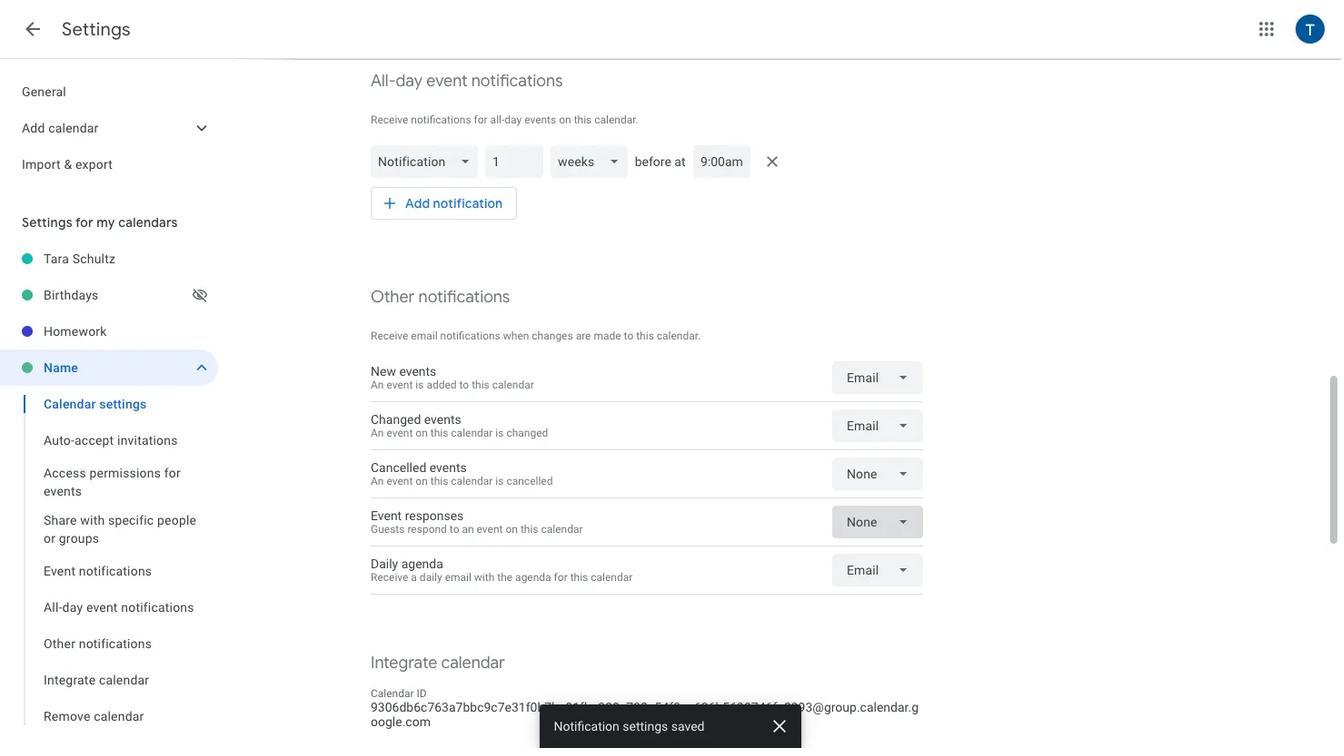 Task type: vqa. For each thing, say whether or not it's contained in the screenshot.
"Funky Town"
no



Task type: describe. For each thing, give the bounding box(es) containing it.
0 vertical spatial other notifications
[[371, 287, 510, 308]]

import & export
[[22, 157, 113, 172]]

new
[[371, 364, 396, 379]]

before
[[635, 154, 671, 169]]

for inside access permissions for events
[[164, 466, 181, 481]]

tara schultz
[[44, 252, 116, 266]]

all-
[[490, 114, 505, 126]]

receive inside daily agenda receive a daily email with the agenda for this calendar
[[371, 572, 408, 584]]

1 horizontal spatial all-
[[371, 71, 396, 92]]

saved
[[672, 720, 705, 734]]

accept
[[75, 433, 114, 448]]

respond
[[408, 523, 447, 536]]

1 horizontal spatial agenda
[[515, 572, 551, 584]]

Weeks in advance for notification number field
[[493, 145, 537, 178]]

event for event notifications
[[44, 564, 76, 579]]

name link
[[44, 350, 185, 386]]

to inside new events an event is added to this calendar
[[459, 379, 469, 392]]

all-day event notifications inside group
[[44, 601, 194, 615]]

is for changed events
[[496, 427, 504, 440]]

id
[[417, 688, 427, 701]]

event inside event responses guests respond to an event on this calendar
[[477, 523, 503, 536]]

guests
[[371, 523, 405, 536]]

invitations
[[117, 433, 178, 448]]

birthdays tree item
[[0, 277, 218, 314]]

an for cancelled events
[[371, 475, 384, 488]]

1 horizontal spatial integrate
[[371, 653, 437, 674]]

event inside group
[[86, 601, 118, 615]]

before at
[[635, 154, 686, 169]]

is inside new events an event is added to this calendar
[[416, 379, 424, 392]]

integrate calendar inside group
[[44, 673, 149, 688]]

this inside event responses guests respond to an event on this calendar
[[521, 523, 538, 536]]

calendar inside the changed events an event on this calendar is changed
[[451, 427, 493, 440]]

an for new events
[[371, 379, 384, 392]]

changed events an event on this calendar is changed
[[371, 413, 548, 440]]

receive email notifications when changes are made to this calendar.
[[371, 330, 701, 343]]

changed
[[507, 427, 548, 440]]

responses
[[405, 509, 464, 523]]

daily agenda receive a daily email with the agenda for this calendar
[[371, 557, 633, 584]]

an
[[462, 523, 474, 536]]

daily
[[420, 572, 442, 584]]

settings for my calendars
[[22, 214, 178, 231]]

events inside access permissions for events
[[44, 484, 82, 499]]

calendar inside daily agenda receive a daily email with the agenda for this calendar
[[591, 572, 633, 584]]

this right made
[[636, 330, 654, 343]]

export
[[75, 157, 113, 172]]

1 horizontal spatial day
[[396, 71, 423, 92]]

events for changed events
[[424, 413, 461, 427]]

events for cancelled events
[[430, 461, 467, 475]]

schultz
[[72, 252, 116, 266]]

new events an event is added to this calendar
[[371, 364, 534, 392]]

tara schultz tree item
[[0, 241, 218, 277]]

0 vertical spatial to
[[624, 330, 634, 343]]

for inside daily agenda receive a daily email with the agenda for this calendar
[[554, 572, 568, 584]]

calendar inside event responses guests respond to an event on this calendar
[[541, 523, 583, 536]]

on inside the changed events an event on this calendar is changed
[[416, 427, 428, 440]]

calendar for calendar settings
[[44, 397, 96, 412]]

an for changed events
[[371, 427, 384, 440]]

tree containing general
[[0, 74, 218, 183]]

access
[[44, 466, 86, 481]]

0 horizontal spatial calendar.
[[595, 114, 639, 126]]

on right all-
[[559, 114, 571, 126]]

is for cancelled events
[[496, 475, 504, 488]]

this up "1 week before at 9am" element
[[574, 114, 592, 126]]

0 vertical spatial other
[[371, 287, 415, 308]]

specific
[[108, 513, 154, 528]]

permissions
[[90, 466, 161, 481]]

0 horizontal spatial email
[[411, 330, 438, 343]]

settings heading
[[62, 18, 131, 41]]

groups
[[59, 532, 99, 546]]

group containing calendar settings
[[0, 386, 218, 735]]

with inside daily agenda receive a daily email with the agenda for this calendar
[[474, 572, 495, 584]]

add calendar
[[22, 121, 99, 135]]

go back image
[[22, 18, 44, 40]]

add for add notification
[[405, 195, 430, 212]]

9306db6c763a7bbc9c7e31f0b7bc01fba320e730a54f3ca626b5699746fa0993@group.calendar.g
[[371, 701, 919, 715]]

event notifications
[[44, 564, 152, 579]]

this inside daily agenda receive a daily email with the agenda for this calendar
[[570, 572, 588, 584]]

when
[[503, 330, 529, 343]]

with inside share with specific people or groups
[[80, 513, 105, 528]]

events right all-
[[524, 114, 556, 126]]



Task type: locate. For each thing, give the bounding box(es) containing it.
for left all-
[[474, 114, 488, 126]]

0 vertical spatial event
[[371, 509, 402, 523]]

all-
[[371, 71, 396, 92], [44, 601, 62, 615]]

on up responses
[[416, 475, 428, 488]]

events for new events
[[399, 364, 437, 379]]

agenda
[[401, 557, 443, 572], [515, 572, 551, 584]]

event up the receive notifications for all-day events on this calendar.
[[426, 71, 468, 92]]

my
[[97, 214, 115, 231]]

integrate
[[371, 653, 437, 674], [44, 673, 96, 688]]

1 vertical spatial with
[[474, 572, 495, 584]]

add left notification on the top
[[405, 195, 430, 212]]

0 vertical spatial day
[[396, 71, 423, 92]]

1 horizontal spatial all-day event notifications
[[371, 71, 563, 92]]

name
[[44, 361, 78, 375]]

event
[[371, 509, 402, 523], [44, 564, 76, 579]]

day
[[396, 71, 423, 92], [505, 114, 522, 126], [62, 601, 83, 615]]

an up 'guests'
[[371, 475, 384, 488]]

0 vertical spatial with
[[80, 513, 105, 528]]

remove calendar
[[44, 710, 144, 724]]

other inside group
[[44, 637, 76, 652]]

calendar
[[48, 121, 99, 135], [492, 379, 534, 392], [451, 427, 493, 440], [451, 475, 493, 488], [541, 523, 583, 536], [591, 572, 633, 584], [441, 653, 505, 674], [99, 673, 149, 688], [94, 710, 144, 724]]

settings right go back 'icon'
[[62, 18, 131, 41]]

event inside cancelled events an event on this calendar is cancelled
[[387, 475, 413, 488]]

is
[[416, 379, 424, 392], [496, 427, 504, 440], [496, 475, 504, 488]]

event left the respond
[[371, 509, 402, 523]]

is left cancelled
[[496, 475, 504, 488]]

integrate up remove
[[44, 673, 96, 688]]

other up new
[[371, 287, 415, 308]]

0 horizontal spatial other notifications
[[44, 637, 152, 652]]

general
[[22, 85, 66, 99]]

settings for my calendars tree
[[0, 241, 218, 735]]

with left the
[[474, 572, 495, 584]]

this right added
[[472, 379, 490, 392]]

auto-accept invitations
[[44, 433, 178, 448]]

changes
[[532, 330, 573, 343]]

receive
[[371, 114, 408, 126], [371, 330, 408, 343], [371, 572, 408, 584]]

name tree item
[[0, 350, 218, 386]]

add notification
[[405, 195, 503, 212]]

all-day event notifications down event notifications
[[44, 601, 194, 615]]

event right an
[[477, 523, 503, 536]]

an
[[371, 379, 384, 392], [371, 427, 384, 440], [371, 475, 384, 488]]

an up cancelled
[[371, 427, 384, 440]]

daily
[[371, 557, 398, 572]]

1 vertical spatial day
[[505, 114, 522, 126]]

integrate up id
[[371, 653, 437, 674]]

0 vertical spatial an
[[371, 379, 384, 392]]

Time of day text field
[[700, 153, 743, 171]]

other
[[371, 287, 415, 308], [44, 637, 76, 652]]

&
[[64, 157, 72, 172]]

settings for calendar
[[99, 397, 147, 412]]

1 vertical spatial to
[[459, 379, 469, 392]]

3 receive from the top
[[371, 572, 408, 584]]

other notifications up new events an event is added to this calendar
[[371, 287, 510, 308]]

add inside button
[[405, 195, 430, 212]]

all- inside group
[[44, 601, 62, 615]]

integrate calendar
[[371, 653, 505, 674], [44, 673, 149, 688]]

on up cancelled
[[416, 427, 428, 440]]

events inside the changed events an event on this calendar is changed
[[424, 413, 461, 427]]

1 week before at 9am element
[[371, 142, 923, 182]]

0 horizontal spatial with
[[80, 513, 105, 528]]

homework tree item
[[0, 314, 218, 350]]

calendar for calendar id 9306db6c763a7bbc9c7e31f0b7bc01fba320e730a54f3ca626b5699746fa0993@group.calendar.g oogle.com
[[371, 688, 414, 701]]

tara
[[44, 252, 69, 266]]

2 vertical spatial receive
[[371, 572, 408, 584]]

0 vertical spatial is
[[416, 379, 424, 392]]

remove
[[44, 710, 90, 724]]

share
[[44, 513, 77, 528]]

1 horizontal spatial add
[[405, 195, 430, 212]]

0 horizontal spatial integrate calendar
[[44, 673, 149, 688]]

events
[[524, 114, 556, 126], [399, 364, 437, 379], [424, 413, 461, 427], [430, 461, 467, 475], [44, 484, 82, 499]]

0 horizontal spatial event
[[44, 564, 76, 579]]

for left my
[[75, 214, 93, 231]]

1 horizontal spatial with
[[474, 572, 495, 584]]

0 vertical spatial settings
[[62, 18, 131, 41]]

calendar.
[[595, 114, 639, 126], [657, 330, 701, 343]]

settings down name link
[[99, 397, 147, 412]]

settings for settings for my calendars
[[22, 214, 72, 231]]

0 horizontal spatial settings
[[99, 397, 147, 412]]

auto-
[[44, 433, 75, 448]]

this up responses
[[431, 475, 448, 488]]

integrate calendar up id
[[371, 653, 505, 674]]

1 horizontal spatial calendar.
[[657, 330, 701, 343]]

this right the
[[570, 572, 588, 584]]

add for add calendar
[[22, 121, 45, 135]]

1 vertical spatial settings
[[623, 720, 669, 734]]

all-day event notifications up all-
[[371, 71, 563, 92]]

events inside new events an event is added to this calendar
[[399, 364, 437, 379]]

receive notifications for all-day events on this calendar.
[[371, 114, 639, 126]]

share with specific people or groups
[[44, 513, 196, 546]]

to inside event responses guests respond to an event on this calendar
[[450, 523, 459, 536]]

2 horizontal spatial day
[[505, 114, 522, 126]]

calendar. right made
[[657, 330, 701, 343]]

calendar inside group
[[44, 397, 96, 412]]

1 horizontal spatial calendar
[[371, 688, 414, 701]]

1 horizontal spatial other
[[371, 287, 415, 308]]

2 vertical spatial to
[[450, 523, 459, 536]]

integrate calendar up remove calendar
[[44, 673, 149, 688]]

0 vertical spatial receive
[[371, 114, 408, 126]]

settings up tara
[[22, 214, 72, 231]]

1 receive from the top
[[371, 114, 408, 126]]

0 vertical spatial all-
[[371, 71, 396, 92]]

0 vertical spatial calendar.
[[595, 114, 639, 126]]

0 horizontal spatial all-day event notifications
[[44, 601, 194, 615]]

other notifications inside group
[[44, 637, 152, 652]]

1 vertical spatial all-day event notifications
[[44, 601, 194, 615]]

this inside the changed events an event on this calendar is changed
[[431, 427, 448, 440]]

cancelled
[[507, 475, 553, 488]]

settings inside group
[[99, 397, 147, 412]]

1 horizontal spatial integrate calendar
[[371, 653, 505, 674]]

1 vertical spatial add
[[405, 195, 430, 212]]

oogle.com
[[371, 715, 431, 730]]

calendar left id
[[371, 688, 414, 701]]

an inside cancelled events an event on this calendar is cancelled
[[371, 475, 384, 488]]

0 vertical spatial settings
[[99, 397, 147, 412]]

homework
[[44, 324, 107, 339]]

event down or
[[44, 564, 76, 579]]

settings
[[62, 18, 131, 41], [22, 214, 72, 231]]

made
[[594, 330, 621, 343]]

1 horizontal spatial email
[[445, 572, 472, 584]]

on inside event responses guests respond to an event on this calendar
[[506, 523, 518, 536]]

notification
[[433, 195, 503, 212]]

is left added
[[416, 379, 424, 392]]

calendar inside new events an event is added to this calendar
[[492, 379, 534, 392]]

with
[[80, 513, 105, 528], [474, 572, 495, 584]]

event
[[426, 71, 468, 92], [387, 379, 413, 392], [387, 427, 413, 440], [387, 475, 413, 488], [477, 523, 503, 536], [86, 601, 118, 615]]

a
[[411, 572, 417, 584]]

email inside daily agenda receive a daily email with the agenda for this calendar
[[445, 572, 472, 584]]

0 horizontal spatial calendar
[[44, 397, 96, 412]]

0 vertical spatial email
[[411, 330, 438, 343]]

calendar inside cancelled events an event on this calendar is cancelled
[[451, 475, 493, 488]]

1 vertical spatial calendar.
[[657, 330, 701, 343]]

with up groups
[[80, 513, 105, 528]]

to left an
[[450, 523, 459, 536]]

access permissions for events
[[44, 466, 181, 499]]

all-day event notifications
[[371, 71, 563, 92], [44, 601, 194, 615]]

0 vertical spatial calendar
[[44, 397, 96, 412]]

calendar
[[44, 397, 96, 412], [371, 688, 414, 701]]

cancelled
[[371, 461, 427, 475]]

homework link
[[44, 314, 218, 350]]

event responses guests respond to an event on this calendar
[[371, 509, 583, 536]]

2 vertical spatial an
[[371, 475, 384, 488]]

2 vertical spatial is
[[496, 475, 504, 488]]

this
[[574, 114, 592, 126], [636, 330, 654, 343], [472, 379, 490, 392], [431, 427, 448, 440], [431, 475, 448, 488], [521, 523, 538, 536], [570, 572, 588, 584]]

event up responses
[[387, 475, 413, 488]]

0 horizontal spatial day
[[62, 601, 83, 615]]

events inside cancelled events an event on this calendar is cancelled
[[430, 461, 467, 475]]

group
[[0, 386, 218, 735]]

0 vertical spatial add
[[22, 121, 45, 135]]

is inside cancelled events an event on this calendar is cancelled
[[496, 475, 504, 488]]

this inside new events an event is added to this calendar
[[472, 379, 490, 392]]

2 receive from the top
[[371, 330, 408, 343]]

event down event notifications
[[86, 601, 118, 615]]

to right added
[[459, 379, 469, 392]]

0 horizontal spatial all-
[[44, 601, 62, 615]]

1 vertical spatial an
[[371, 427, 384, 440]]

event up changed
[[387, 379, 413, 392]]

calendar down name
[[44, 397, 96, 412]]

1 vertical spatial email
[[445, 572, 472, 584]]

1 horizontal spatial other notifications
[[371, 287, 510, 308]]

integrate inside group
[[44, 673, 96, 688]]

1 vertical spatial event
[[44, 564, 76, 579]]

email right daily at the bottom of page
[[445, 572, 472, 584]]

other notifications down event notifications
[[44, 637, 152, 652]]

settings down 9306db6c763a7bbc9c7e31f0b7bc01fba320e730a54f3ca626b5699746fa0993@group.calendar.g
[[623, 720, 669, 734]]

0 horizontal spatial other
[[44, 637, 76, 652]]

this down cancelled
[[521, 523, 538, 536]]

email
[[411, 330, 438, 343], [445, 572, 472, 584]]

the
[[497, 572, 513, 584]]

None field
[[371, 145, 486, 178], [551, 145, 635, 178], [832, 362, 923, 394], [832, 410, 923, 443], [832, 458, 923, 491], [832, 506, 923, 539], [832, 554, 923, 587], [371, 145, 486, 178], [551, 145, 635, 178], [832, 362, 923, 394], [832, 410, 923, 443], [832, 458, 923, 491], [832, 506, 923, 539], [832, 554, 923, 587]]

settings for settings
[[62, 18, 131, 41]]

event inside the changed events an event on this calendar is changed
[[387, 427, 413, 440]]

on up daily agenda receive a daily email with the agenda for this calendar
[[506, 523, 518, 536]]

1 vertical spatial settings
[[22, 214, 72, 231]]

calendars
[[118, 214, 178, 231]]

calendar id 9306db6c763a7bbc9c7e31f0b7bc01fba320e730a54f3ca626b5699746fa0993@group.calendar.g oogle.com
[[371, 688, 919, 730]]

cancelled events an event on this calendar is cancelled
[[371, 461, 553, 488]]

0 horizontal spatial add
[[22, 121, 45, 135]]

event inside event responses guests respond to an event on this calendar
[[371, 509, 402, 523]]

is left changed
[[496, 427, 504, 440]]

settings
[[99, 397, 147, 412], [623, 720, 669, 734]]

2 vertical spatial day
[[62, 601, 83, 615]]

2 an from the top
[[371, 427, 384, 440]]

events right new
[[399, 364, 437, 379]]

events down added
[[424, 413, 461, 427]]

receive for all-
[[371, 114, 408, 126]]

are
[[576, 330, 591, 343]]

an up changed
[[371, 379, 384, 392]]

import
[[22, 157, 61, 172]]

for down invitations
[[164, 466, 181, 481]]

0 vertical spatial all-day event notifications
[[371, 71, 563, 92]]

or
[[44, 532, 56, 546]]

calendar. up "1 week before at 9am" element
[[595, 114, 639, 126]]

at
[[675, 154, 686, 169]]

0 horizontal spatial agenda
[[401, 557, 443, 572]]

for right the
[[554, 572, 568, 584]]

add notification button
[[371, 182, 517, 225]]

other up remove
[[44, 637, 76, 652]]

people
[[157, 513, 196, 528]]

1 vertical spatial other
[[44, 637, 76, 652]]

event inside group
[[44, 564, 76, 579]]

event up cancelled
[[387, 427, 413, 440]]

to right made
[[624, 330, 634, 343]]

1 vertical spatial all-
[[44, 601, 62, 615]]

birthdays link
[[44, 277, 189, 314]]

this inside cancelled events an event on this calendar is cancelled
[[431, 475, 448, 488]]

1 vertical spatial calendar
[[371, 688, 414, 701]]

event inside new events an event is added to this calendar
[[387, 379, 413, 392]]

email up new events an event is added to this calendar
[[411, 330, 438, 343]]

settings for notification
[[623, 720, 669, 734]]

changed
[[371, 413, 421, 427]]

day inside group
[[62, 601, 83, 615]]

0 horizontal spatial integrate
[[44, 673, 96, 688]]

on
[[559, 114, 571, 126], [416, 427, 428, 440], [416, 475, 428, 488], [506, 523, 518, 536]]

receive for other
[[371, 330, 408, 343]]

event for event responses guests respond to an event on this calendar
[[371, 509, 402, 523]]

on inside cancelled events an event on this calendar is cancelled
[[416, 475, 428, 488]]

for
[[474, 114, 488, 126], [75, 214, 93, 231], [164, 466, 181, 481], [554, 572, 568, 584]]

an inside new events an event is added to this calendar
[[371, 379, 384, 392]]

tree
[[0, 74, 218, 183]]

added
[[427, 379, 457, 392]]

other notifications
[[371, 287, 510, 308], [44, 637, 152, 652]]

calendar settings
[[44, 397, 147, 412]]

to
[[624, 330, 634, 343], [459, 379, 469, 392], [450, 523, 459, 536]]

an inside the changed events an event on this calendar is changed
[[371, 427, 384, 440]]

events down access
[[44, 484, 82, 499]]

3 an from the top
[[371, 475, 384, 488]]

birthdays
[[44, 288, 99, 303]]

1 an from the top
[[371, 379, 384, 392]]

events down the changed events an event on this calendar is changed
[[430, 461, 467, 475]]

is inside the changed events an event on this calendar is changed
[[496, 427, 504, 440]]

1 vertical spatial is
[[496, 427, 504, 440]]

1 horizontal spatial settings
[[623, 720, 669, 734]]

notification
[[554, 720, 620, 734]]

notification settings saved
[[554, 720, 705, 734]]

1 vertical spatial receive
[[371, 330, 408, 343]]

add
[[22, 121, 45, 135], [405, 195, 430, 212]]

calendar inside calendar id 9306db6c763a7bbc9c7e31f0b7bc01fba320e730a54f3ca626b5699746fa0993@group.calendar.g oogle.com
[[371, 688, 414, 701]]

1 vertical spatial other notifications
[[44, 637, 152, 652]]

agenda right the
[[515, 572, 551, 584]]

this right changed
[[431, 427, 448, 440]]

add up import
[[22, 121, 45, 135]]

notifications
[[471, 71, 563, 92], [411, 114, 471, 126], [419, 287, 510, 308], [440, 330, 501, 343], [79, 564, 152, 579], [121, 601, 194, 615], [79, 637, 152, 652]]

1 horizontal spatial event
[[371, 509, 402, 523]]

agenda down the respond
[[401, 557, 443, 572]]



